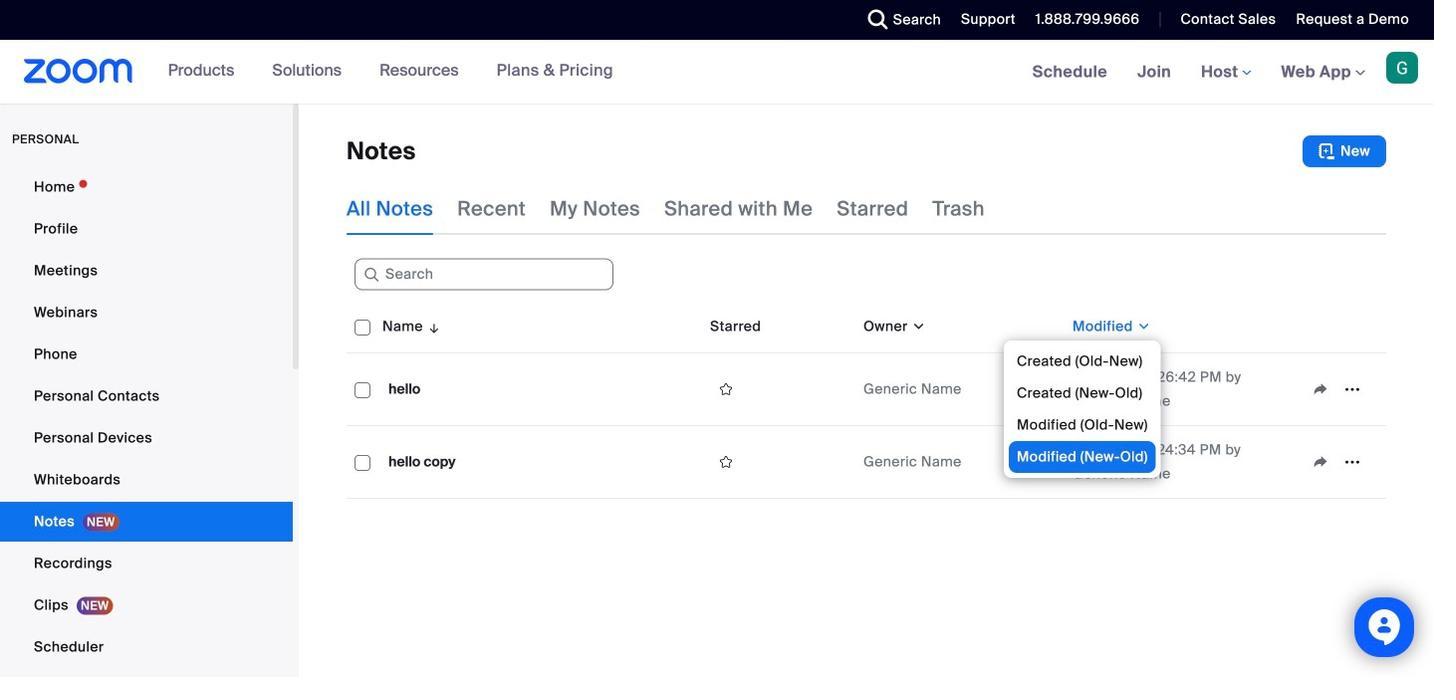 Task type: describe. For each thing, give the bounding box(es) containing it.
personal menu menu
[[0, 167, 293, 677]]

down image
[[908, 317, 926, 337]]

arrow down image
[[423, 315, 442, 339]]

Search text field
[[355, 259, 614, 291]]

product information navigation
[[153, 40, 628, 104]]

share image
[[1305, 453, 1337, 471]]

more options for hello copy image
[[1337, 453, 1369, 471]]



Task type: vqa. For each thing, say whether or not it's contained in the screenshot.
MORE OPTIONS FOR HELLO ICON at the right of page
yes



Task type: locate. For each thing, give the bounding box(es) containing it.
more options for hello image
[[1337, 381, 1369, 398]]

banner
[[0, 40, 1434, 105]]

tabs of all notes page tab list
[[347, 183, 985, 235]]

application
[[347, 301, 1387, 499], [710, 375, 848, 404], [1305, 375, 1379, 404], [710, 447, 848, 477], [1305, 447, 1379, 477]]

profile picture image
[[1387, 52, 1419, 84]]

zoom logo image
[[24, 59, 133, 84]]

down image
[[1133, 317, 1152, 337]]

meetings navigation
[[1018, 40, 1434, 105]]

menu
[[1004, 341, 1161, 478]]

share image
[[1305, 381, 1337, 398]]



